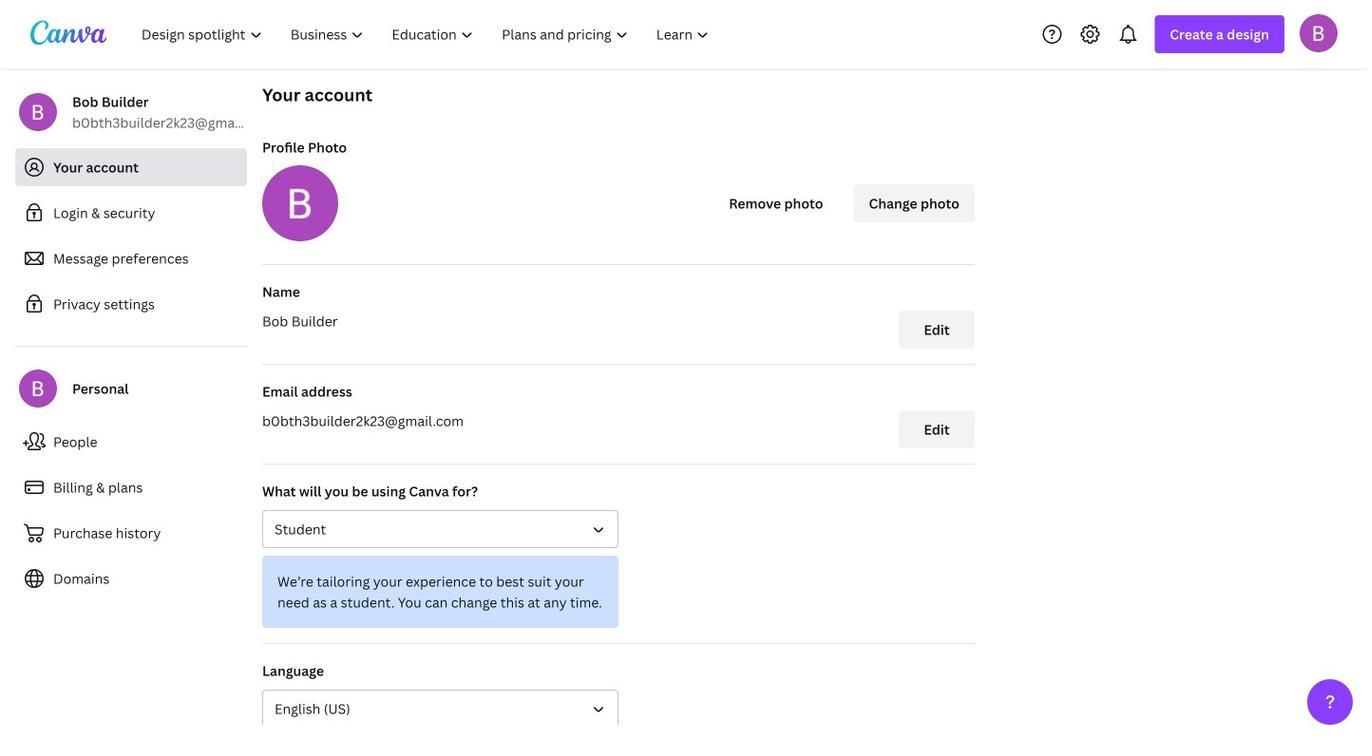 Task type: locate. For each thing, give the bounding box(es) containing it.
None button
[[262, 510, 619, 548]]



Task type: describe. For each thing, give the bounding box(es) containing it.
bob builder image
[[1300, 14, 1338, 52]]

Language: English (US) button
[[262, 690, 619, 728]]

top level navigation element
[[129, 15, 725, 53]]



Task type: vqa. For each thing, say whether or not it's contained in the screenshot.
Bob Builder image
yes



